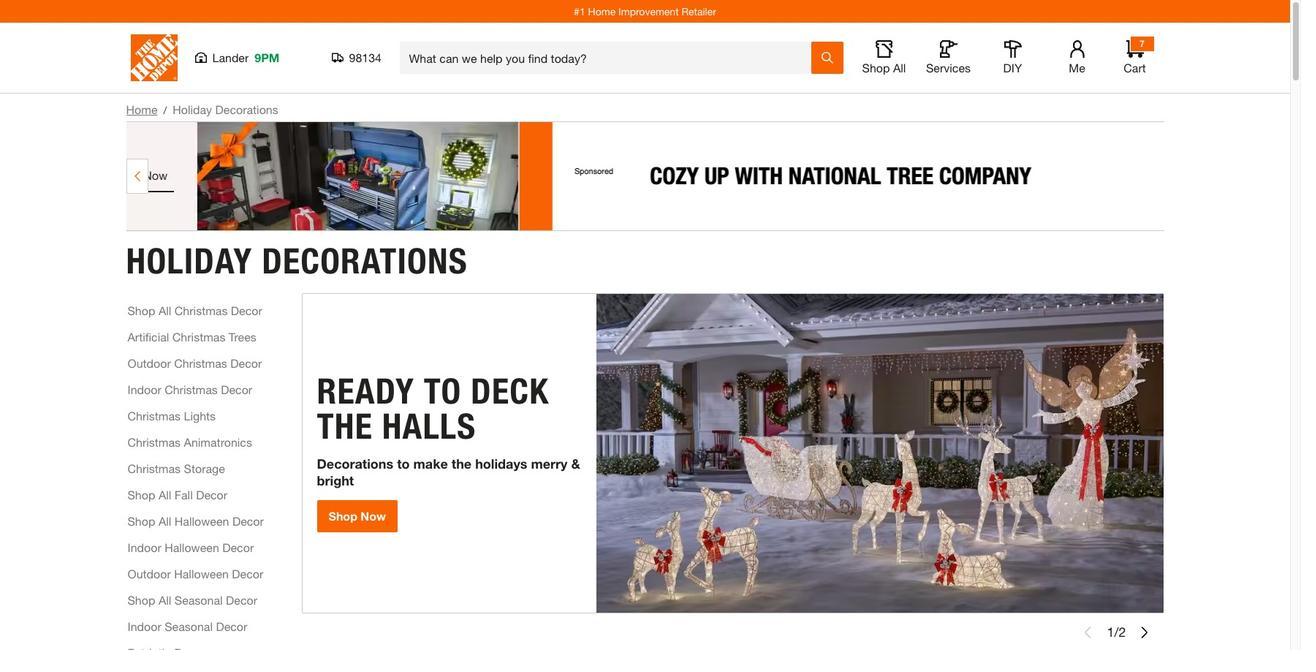 Task type: describe. For each thing, give the bounding box(es) containing it.
shop all halloween decor
[[128, 514, 264, 528]]

outdoor christmas decor
[[128, 356, 262, 370]]

shop for shop now
[[329, 509, 358, 523]]

artificial christmas trees link
[[128, 328, 257, 346]]

1 vertical spatial decorations
[[262, 240, 468, 282]]

shop for shop all christmas decor
[[128, 303, 155, 317]]

shop all seasonal decor link
[[128, 591, 257, 609]]

trees
[[229, 329, 257, 343]]

retailer
[[682, 5, 717, 17]]

christmas lights
[[128, 408, 216, 422]]

#1
[[574, 5, 586, 17]]

decor down shop all seasonal decor "link"
[[216, 619, 247, 633]]

outdoor christmas decor link
[[128, 354, 262, 372]]

to
[[397, 456, 410, 472]]

1 vertical spatial holiday
[[126, 240, 253, 282]]

the
[[452, 456, 472, 472]]

shop all fall decor link
[[128, 486, 228, 504]]

indoor for indoor seasonal decor
[[128, 619, 161, 633]]

me
[[1069, 61, 1086, 75]]

9pm
[[255, 50, 280, 64]]

indoor for indoor christmas decor
[[128, 382, 161, 396]]

indoor for indoor halloween decor
[[128, 540, 161, 554]]

1 / 2
[[1108, 624, 1127, 640]]

shop for shop all fall decor
[[128, 487, 155, 501]]

services button
[[925, 40, 972, 75]]

decor inside "link"
[[226, 593, 257, 607]]

indoor seasonal decor
[[128, 619, 247, 633]]

shop all
[[863, 61, 906, 75]]

&
[[571, 456, 580, 472]]

decor up trees
[[231, 303, 262, 317]]

decor down trees
[[231, 356, 262, 370]]

christmas animatronics
[[128, 435, 252, 449]]

halls
[[382, 405, 476, 448]]

0 vertical spatial halloween
[[175, 514, 229, 528]]

outdoor for outdoor christmas decor
[[128, 356, 171, 370]]

#1 home improvement retailer
[[574, 5, 717, 17]]

image for ready to deck the halls image
[[597, 294, 1164, 612]]

shop all button
[[861, 40, 908, 75]]

christmas up shop all fall decor
[[128, 461, 181, 475]]

0 vertical spatial holiday
[[173, 102, 212, 116]]

shop all christmas decor link
[[128, 302, 262, 319]]

cart 7
[[1124, 38, 1146, 75]]

artificial
[[128, 329, 169, 343]]

storage
[[184, 461, 225, 475]]

2
[[1119, 624, 1127, 640]]

1
[[1108, 624, 1115, 640]]

services
[[927, 61, 971, 75]]

cart
[[1124, 61, 1146, 75]]

indoor halloween decor link
[[128, 539, 254, 556]]

all for shop all fall decor
[[159, 487, 171, 501]]

seasonal inside shop all seasonal decor "link"
[[175, 593, 223, 607]]

artificial christmas trees
[[128, 329, 257, 343]]

shop now
[[329, 509, 386, 523]]

halloween for indoor
[[165, 540, 219, 554]]

all for shop all
[[894, 61, 906, 75]]

0 vertical spatial decorations
[[215, 102, 278, 116]]

holidays
[[475, 456, 528, 472]]

ready to deck the halls
[[317, 370, 549, 448]]

fall
[[175, 487, 193, 501]]

/ for 1
[[1115, 624, 1119, 640]]

outdoor for outdoor halloween decor
[[128, 566, 171, 580]]

outdoor halloween decor link
[[128, 565, 263, 582]]



Task type: vqa. For each thing, say whether or not it's contained in the screenshot.
the leftmost OUR
no



Task type: locate. For each thing, give the bounding box(es) containing it.
1 vertical spatial home
[[126, 102, 158, 116]]

1 outdoor from the top
[[128, 356, 171, 370]]

shop for shop all
[[863, 61, 890, 75]]

/ right this is the first slide image
[[1115, 624, 1119, 640]]

shop down shop all fall decor link
[[128, 514, 155, 528]]

seasonal
[[175, 593, 223, 607], [165, 619, 213, 633]]

2 indoor from the top
[[128, 540, 161, 554]]

2 vertical spatial halloween
[[174, 566, 229, 580]]

0 vertical spatial indoor
[[128, 382, 161, 396]]

decor down "outdoor halloween decor" link
[[226, 593, 257, 607]]

0 vertical spatial /
[[163, 104, 167, 116]]

home link
[[126, 102, 158, 116]]

1 horizontal spatial /
[[1115, 624, 1119, 640]]

halloween up the "shop all seasonal decor"
[[174, 566, 229, 580]]

shop inside button
[[863, 61, 890, 75]]

to
[[424, 370, 462, 412]]

all up indoor seasonal decor
[[159, 593, 171, 607]]

sponsored banner image
[[0, 121, 455, 231]]

all left services
[[894, 61, 906, 75]]

0 horizontal spatial /
[[163, 104, 167, 116]]

make
[[414, 456, 448, 472]]

shop up artificial at the bottom of page
[[128, 303, 155, 317]]

decor down shop all halloween decor link
[[222, 540, 254, 554]]

0 vertical spatial seasonal
[[175, 593, 223, 607]]

deck
[[471, 370, 549, 412]]

shop left now
[[329, 509, 358, 523]]

christmas storage
[[128, 461, 225, 475]]

halloween
[[175, 514, 229, 528], [165, 540, 219, 554], [174, 566, 229, 580]]

home right the #1
[[588, 5, 616, 17]]

7
[[1140, 38, 1145, 49]]

all
[[894, 61, 906, 75], [159, 303, 171, 317], [159, 487, 171, 501], [159, 514, 171, 528], [159, 593, 171, 607]]

shop for shop all halloween decor
[[128, 514, 155, 528]]

indoor seasonal decor link
[[128, 618, 247, 635]]

0 vertical spatial outdoor
[[128, 356, 171, 370]]

1 vertical spatial indoor
[[128, 540, 161, 554]]

christmas
[[175, 303, 228, 317], [172, 329, 226, 343], [174, 356, 227, 370], [165, 382, 218, 396], [128, 408, 181, 422], [128, 435, 181, 449], [128, 461, 181, 475]]

1 vertical spatial outdoor
[[128, 566, 171, 580]]

decor
[[231, 303, 262, 317], [231, 356, 262, 370], [221, 382, 252, 396], [196, 487, 228, 501], [232, 514, 264, 528], [222, 540, 254, 554], [232, 566, 263, 580], [226, 593, 257, 607], [216, 619, 247, 633]]

all inside "link"
[[159, 593, 171, 607]]

all left fall at the left bottom
[[159, 487, 171, 501]]

now
[[361, 509, 386, 523]]

all for shop all halloween decor
[[159, 514, 171, 528]]

merry
[[531, 456, 568, 472]]

shop inside "link"
[[128, 593, 155, 607]]

1 vertical spatial /
[[1115, 624, 1119, 640]]

shop
[[863, 61, 890, 75], [128, 303, 155, 317], [128, 487, 155, 501], [329, 509, 358, 523], [128, 514, 155, 528], [128, 593, 155, 607]]

all up artificial at the bottom of page
[[159, 303, 171, 317]]

diy
[[1004, 61, 1023, 75]]

all down shop all fall decor link
[[159, 514, 171, 528]]

halloween down shop all halloween decor link
[[165, 540, 219, 554]]

me button
[[1054, 40, 1101, 75]]

christmas down indoor christmas decor 'link'
[[128, 408, 181, 422]]

animatronics
[[184, 435, 252, 449]]

christmas down artificial christmas trees link on the bottom
[[174, 356, 227, 370]]

ready
[[317, 370, 415, 412]]

lander 9pm
[[212, 50, 280, 64]]

holiday
[[173, 102, 212, 116], [126, 240, 253, 282]]

holiday decorations
[[126, 240, 468, 282]]

/ inside "home / holiday decorations"
[[163, 104, 167, 116]]

indoor up outdoor halloween decor
[[128, 540, 161, 554]]

1 vertical spatial seasonal
[[165, 619, 213, 633]]

shop up indoor seasonal decor
[[128, 593, 155, 607]]

shop for shop all seasonal decor
[[128, 593, 155, 607]]

1 horizontal spatial home
[[588, 5, 616, 17]]

/
[[163, 104, 167, 116], [1115, 624, 1119, 640]]

1 indoor from the top
[[128, 382, 161, 396]]

shop now link
[[317, 500, 398, 532]]

all inside button
[[894, 61, 906, 75]]

christmas lights link
[[128, 407, 216, 425]]

outdoor halloween decor
[[128, 566, 263, 580]]

christmas down shop all christmas decor link
[[172, 329, 226, 343]]

2 vertical spatial decorations
[[317, 456, 394, 472]]

all for shop all christmas decor
[[159, 303, 171, 317]]

decor down storage
[[196, 487, 228, 501]]

lights
[[184, 408, 216, 422]]

decorations to make the holidays  merry & bright
[[317, 456, 580, 488]]

seasonal down shop all seasonal decor "link"
[[165, 619, 213, 633]]

shop all seasonal decor
[[128, 593, 257, 607]]

next slide image
[[1140, 626, 1151, 638]]

christmas storage link
[[128, 460, 225, 477]]

indoor christmas decor link
[[128, 381, 252, 398]]

2 vertical spatial indoor
[[128, 619, 161, 633]]

1 vertical spatial halloween
[[165, 540, 219, 554]]

outdoor down artificial at the bottom of page
[[128, 356, 171, 370]]

0 vertical spatial home
[[588, 5, 616, 17]]

christmas down outdoor christmas decor link
[[165, 382, 218, 396]]

the home depot logo image
[[131, 34, 177, 81]]

3 indoor from the top
[[128, 619, 161, 633]]

shop all fall decor
[[128, 487, 228, 501]]

this is the first slide image
[[1083, 626, 1094, 638]]

christmas down christmas lights link at left
[[128, 435, 181, 449]]

halloween up indoor halloween decor
[[175, 514, 229, 528]]

indoor halloween decor
[[128, 540, 254, 554]]

seasonal down "outdoor halloween decor" link
[[175, 593, 223, 607]]

98134
[[349, 50, 382, 64]]

shop left services
[[863, 61, 890, 75]]

/ for home
[[163, 104, 167, 116]]

holiday right home link
[[173, 102, 212, 116]]

indoor christmas decor
[[128, 382, 252, 396]]

the
[[317, 405, 373, 448]]

bright
[[317, 472, 354, 488]]

home
[[588, 5, 616, 17], [126, 102, 158, 116]]

shop all christmas decor
[[128, 303, 262, 317]]

all for shop all seasonal decor
[[159, 593, 171, 607]]

home / holiday decorations
[[126, 102, 278, 116]]

halloween for outdoor
[[174, 566, 229, 580]]

2 outdoor from the top
[[128, 566, 171, 580]]

shop all halloween decor link
[[128, 512, 264, 530]]

/ right home link
[[163, 104, 167, 116]]

seasonal inside indoor seasonal decor link
[[165, 619, 213, 633]]

indoor inside 'link'
[[128, 382, 161, 396]]

decorations inside decorations to make the holidays  merry & bright
[[317, 456, 394, 472]]

christmas up artificial christmas trees at left bottom
[[175, 303, 228, 317]]

holiday up shop all christmas decor
[[126, 240, 253, 282]]

outdoor down the indoor halloween decor link
[[128, 566, 171, 580]]

0 horizontal spatial home
[[126, 102, 158, 116]]

indoor
[[128, 382, 161, 396], [128, 540, 161, 554], [128, 619, 161, 633]]

decor up indoor halloween decor
[[232, 514, 264, 528]]

outdoor
[[128, 356, 171, 370], [128, 566, 171, 580]]

decor up the "shop all seasonal decor"
[[232, 566, 263, 580]]

diy button
[[990, 40, 1037, 75]]

indoor up christmas lights
[[128, 382, 161, 396]]

shop left fall at the left bottom
[[128, 487, 155, 501]]

christmas animatronics link
[[128, 433, 252, 451]]

christmas inside 'link'
[[165, 382, 218, 396]]

decorations
[[215, 102, 278, 116], [262, 240, 468, 282], [317, 456, 394, 472]]

home down the home depot logo in the top of the page
[[126, 102, 158, 116]]

improvement
[[619, 5, 679, 17]]

indoor down shop all seasonal decor "link"
[[128, 619, 161, 633]]

98134 button
[[332, 50, 382, 65]]

decor down outdoor christmas decor link
[[221, 382, 252, 396]]

lander
[[212, 50, 249, 64]]

What can we help you find today? search field
[[409, 42, 811, 73]]

decor inside 'link'
[[221, 382, 252, 396]]



